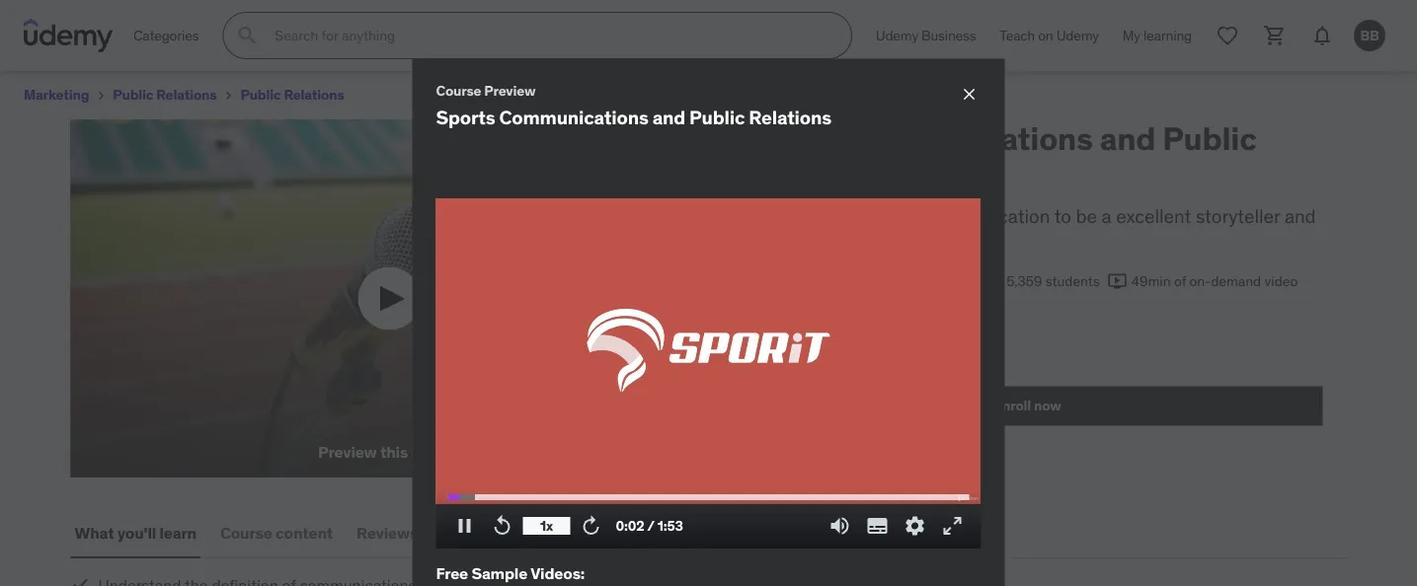 Task type: describe. For each thing, give the bounding box(es) containing it.
marketing link
[[24, 83, 89, 107]]

free sample videos:
[[436, 564, 585, 584]]

course language image
[[732, 331, 748, 346]]

2 public relations link from the left
[[240, 83, 344, 107]]

close modal image
[[959, 84, 979, 104]]

sports inside course preview sports communications and public relations
[[436, 106, 495, 130]]

communication
[[921, 204, 1050, 228]]

1 vertical spatial of
[[1174, 272, 1186, 290]]

students
[[1046, 272, 1100, 290]]

preview inside 'button'
[[318, 442, 377, 463]]

videos:
[[531, 564, 585, 584]]

forward 5 seconds image
[[579, 515, 603, 538]]

free for free sample videos:
[[436, 564, 468, 584]]

course preview sports communications and public relations
[[436, 81, 832, 130]]

subtitles image
[[866, 515, 889, 538]]

small image
[[71, 575, 90, 587]]

relations inside course preview sports communications and public relations
[[749, 106, 832, 130]]

enroll
[[994, 397, 1031, 415]]

pause image
[[453, 515, 477, 538]]

the
[[794, 204, 822, 228]]

learn
[[159, 523, 196, 543]]

udemy business
[[876, 26, 976, 44]]

be
[[1076, 204, 1097, 228]]

0:02
[[616, 517, 644, 535]]

sports communications and public relations dialog
[[412, 59, 1005, 587]]

course content
[[220, 523, 333, 543]]

(300 ratings) 5,359 students
[[919, 272, 1100, 290]]

master
[[732, 204, 790, 228]]

ratings)
[[952, 272, 999, 290]]

public inside sports communications and public relations master the essence of communication to be a excellent storyteller and communicator
[[1163, 118, 1257, 158]]

49min
[[1131, 272, 1171, 290]]

of inside sports communications and public relations master the essence of communication to be a excellent storyteller and communicator
[[900, 204, 916, 228]]

a
[[1102, 204, 1112, 228]]

teach
[[1000, 26, 1035, 44]]

public relations for 2nd public relations "link" from right
[[113, 86, 217, 104]]

communications inside sports communications and public relations master the essence of communication to be a excellent storyteller and communicator
[[840, 118, 1093, 158]]

(300
[[919, 272, 949, 290]]

marketing
[[24, 86, 89, 104]]

course content button
[[216, 510, 337, 557]]

1 horizontal spatial and
[[1100, 118, 1156, 158]]

sports communications and public relations master the essence of communication to be a excellent storyteller and communicator
[[732, 118, 1316, 254]]

progress bar slider
[[448, 486, 969, 510]]

what you'll learn
[[75, 523, 196, 543]]

on-
[[1190, 272, 1211, 290]]

this
[[380, 442, 408, 463]]



Task type: vqa. For each thing, say whether or not it's contained in the screenshot.
Course content Course
yes



Task type: locate. For each thing, give the bounding box(es) containing it.
teach on udemy link
[[988, 12, 1111, 59]]

udemy business link
[[864, 12, 988, 59]]

preview this course
[[318, 442, 461, 463]]

xsmall image
[[93, 88, 109, 104], [221, 88, 236, 104]]

1 udemy from the left
[[876, 26, 918, 44]]

settings image
[[903, 515, 927, 538]]

udemy inside udemy business link
[[876, 26, 918, 44]]

0 horizontal spatial preview
[[318, 442, 377, 463]]

reviews button
[[353, 510, 422, 557]]

1 horizontal spatial free
[[732, 357, 771, 381]]

relations
[[156, 86, 217, 104], [284, 86, 344, 104], [749, 106, 832, 130], [732, 156, 873, 196]]

fullscreen image
[[941, 515, 964, 538]]

english
[[756, 329, 802, 347]]

free inside sports communications and public relations dialog
[[436, 564, 468, 584]]

now
[[1034, 397, 1061, 415]]

1 horizontal spatial udemy
[[1056, 26, 1099, 44]]

essence
[[826, 204, 896, 228]]

course for course preview sports communications and public relations
[[436, 81, 481, 99]]

mute image
[[828, 515, 852, 538]]

2 udemy from the left
[[1056, 26, 1099, 44]]

business
[[922, 26, 976, 44]]

rewind 5 seconds image
[[490, 515, 514, 538]]

udemy
[[876, 26, 918, 44], [1056, 26, 1099, 44]]

free
[[732, 357, 771, 381], [436, 564, 468, 584]]

storyteller
[[1196, 204, 1280, 228]]

0 vertical spatial of
[[900, 204, 916, 228]]

sports
[[436, 106, 495, 130], [732, 118, 833, 158]]

preview
[[484, 81, 536, 99], [318, 442, 377, 463]]

enroll now button
[[732, 387, 1323, 426]]

public inside course preview sports communications and public relations
[[689, 106, 745, 130]]

and inside course preview sports communications and public relations
[[652, 106, 685, 130]]

course inside course preview sports communications and public relations
[[436, 81, 481, 99]]

1 public relations link from the left
[[113, 83, 217, 107]]

sample
[[471, 564, 528, 584]]

course
[[411, 442, 461, 463]]

udemy image
[[24, 19, 114, 52]]

0 horizontal spatial public relations
[[113, 86, 217, 104]]

sports inside sports communications and public relations master the essence of communication to be a excellent storyteller and communicator
[[732, 118, 833, 158]]

0 horizontal spatial udemy
[[876, 26, 918, 44]]

submit search image
[[235, 24, 259, 47]]

free left sample
[[436, 564, 468, 584]]

1 horizontal spatial public relations
[[240, 86, 344, 104]]

communications inside course preview sports communications and public relations
[[499, 106, 649, 130]]

0:02 / 1:53
[[616, 517, 683, 535]]

of left on-
[[1174, 272, 1186, 290]]

0 horizontal spatial free
[[436, 564, 468, 584]]

xsmall image right marketing link
[[93, 88, 109, 104]]

you'll
[[117, 523, 156, 543]]

teach on udemy
[[1000, 26, 1099, 44]]

of
[[900, 204, 916, 228], [1174, 272, 1186, 290]]

0 vertical spatial preview
[[484, 81, 536, 99]]

49min of on-demand video
[[1131, 272, 1298, 290]]

and
[[652, 106, 685, 130], [1100, 118, 1156, 158], [1285, 204, 1316, 228]]

enroll now
[[994, 397, 1061, 415]]

0 vertical spatial free
[[732, 357, 771, 381]]

course inside button
[[220, 523, 272, 543]]

1 horizontal spatial of
[[1174, 272, 1186, 290]]

course
[[436, 81, 481, 99], [220, 523, 272, 543]]

0 horizontal spatial public relations link
[[113, 83, 217, 107]]

udemy inside teach on udemy link
[[1056, 26, 1099, 44]]

course for course content
[[220, 523, 272, 543]]

2 public relations from the left
[[240, 86, 344, 104]]

1 xsmall image from the left
[[93, 88, 109, 104]]

communicator
[[732, 230, 853, 254]]

2 xsmall image from the left
[[221, 88, 236, 104]]

video
[[1265, 272, 1298, 290]]

to
[[1054, 204, 1071, 228]]

udemy right on
[[1056, 26, 1099, 44]]

1 horizontal spatial communications
[[840, 118, 1093, 158]]

1 horizontal spatial course
[[436, 81, 481, 99]]

5,359
[[1006, 272, 1042, 290]]

free for free
[[732, 357, 771, 381]]

0 horizontal spatial and
[[652, 106, 685, 130]]

1 horizontal spatial preview
[[484, 81, 536, 99]]

1 public relations from the left
[[113, 86, 217, 104]]

instructors
[[441, 523, 523, 543]]

public relations
[[113, 86, 217, 104], [240, 86, 344, 104]]

preview inside course preview sports communications and public relations
[[484, 81, 536, 99]]

what you'll learn button
[[71, 510, 200, 557]]

0 horizontal spatial sports
[[436, 106, 495, 130]]

public relations for 1st public relations "link" from right
[[240, 86, 344, 104]]

1:53
[[657, 517, 683, 535]]

1 vertical spatial preview
[[318, 442, 377, 463]]

0 horizontal spatial xsmall image
[[93, 88, 109, 104]]

communications
[[499, 106, 649, 130], [840, 118, 1093, 158]]

1 horizontal spatial public relations link
[[240, 83, 344, 107]]

1 vertical spatial free
[[436, 564, 468, 584]]

small image
[[1108, 271, 1128, 291]]

1 horizontal spatial xsmall image
[[221, 88, 236, 104]]

what
[[75, 523, 114, 543]]

/
[[647, 517, 655, 535]]

instructors button
[[437, 510, 526, 557]]

2 horizontal spatial and
[[1285, 204, 1316, 228]]

free down course language "icon"
[[732, 357, 771, 381]]

0 horizontal spatial communications
[[499, 106, 649, 130]]

0 horizontal spatial of
[[900, 204, 916, 228]]

of right the essence
[[900, 204, 916, 228]]

relations inside sports communications and public relations master the essence of communication to be a excellent storyteller and communicator
[[732, 156, 873, 196]]

1 vertical spatial course
[[220, 523, 272, 543]]

0 vertical spatial course
[[436, 81, 481, 99]]

1x
[[540, 517, 553, 535]]

reviews
[[357, 523, 418, 543]]

demand
[[1211, 272, 1261, 290]]

on
[[1038, 26, 1053, 44]]

xsmall image down submit search icon
[[221, 88, 236, 104]]

0 horizontal spatial course
[[220, 523, 272, 543]]

excellent
[[1116, 204, 1191, 228]]

udemy left business
[[876, 26, 918, 44]]

1x button
[[523, 510, 570, 543]]

preview this course button
[[71, 119, 709, 478]]

closed captions image
[[817, 330, 833, 346]]

content
[[275, 523, 333, 543]]

public relations link
[[113, 83, 217, 107], [240, 83, 344, 107]]

public
[[113, 86, 153, 104], [240, 86, 281, 104], [689, 106, 745, 130], [1163, 118, 1257, 158]]

1 horizontal spatial sports
[[732, 118, 833, 158]]



